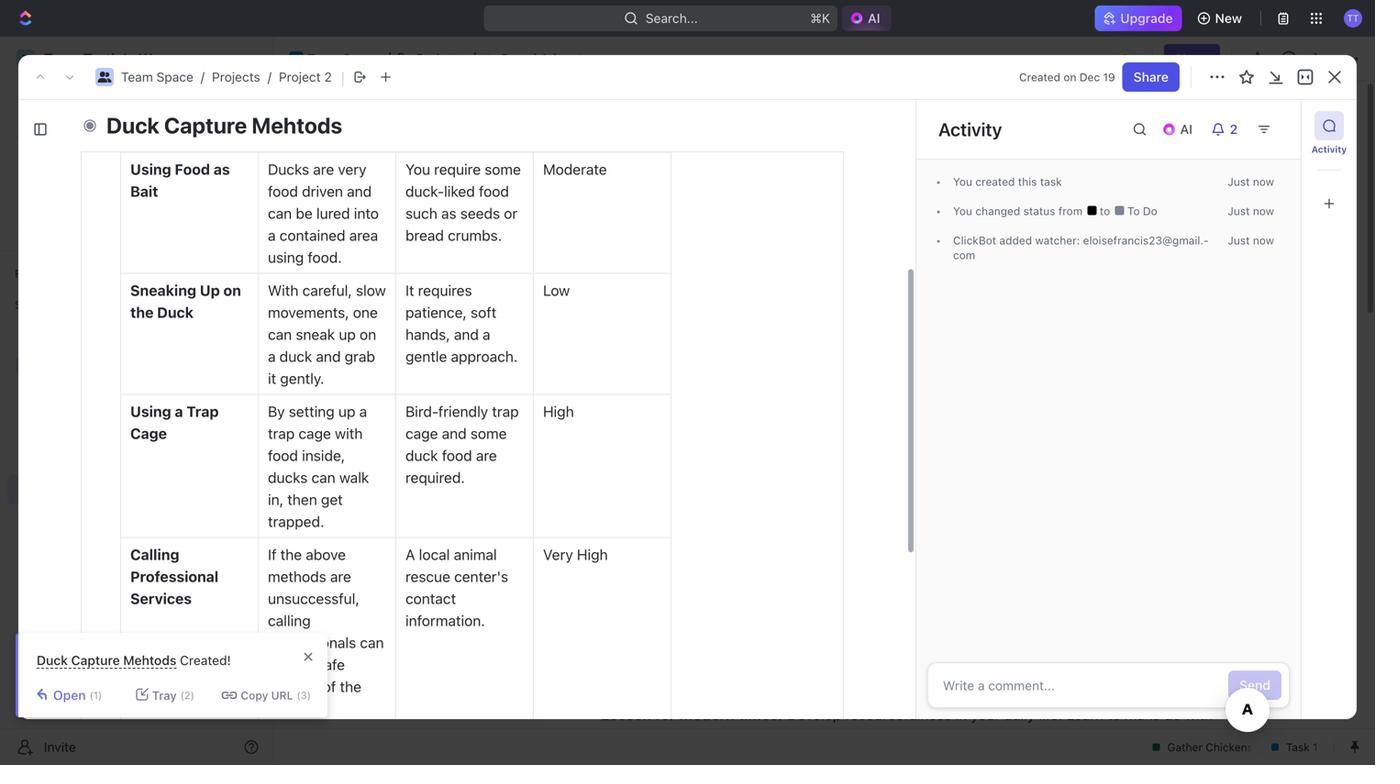 Task type: vqa. For each thing, say whether or not it's contained in the screenshot.
duck-
yes



Task type: describe. For each thing, give the bounding box(es) containing it.
you created this task
[[953, 175, 1062, 188]]

to up "eloisefrancis23@gmail."
[[1128, 205, 1140, 217]]

can inside the post-apocalyptic world now exists only in our worst nightmares or top-rated tv shows, but it can teach us several life lessons. although we hope humanity never has to experience such a catastrophe, there's always something to learn.
[[614, 488, 638, 505]]

to down the although
[[862, 510, 875, 527]]

add
[[620, 215, 644, 230]]

us inside the post-apocalyptic world now exists only in our worst nightmares or top-rated tv shows, but it can teach us several life lessons. although we hope humanity never has to experience such a catastrophe, there's always something to learn.
[[683, 488, 699, 505]]

the up effectively.
[[1103, 633, 1124, 650]]

reach
[[303, 106, 340, 123]]

created
[[1020, 71, 1061, 84]]

ease
[[268, 128, 299, 145]]

1 just from the top
[[1228, 175, 1250, 188]]

calling professional services
[[130, 546, 222, 607]]

pm
[[838, 303, 857, 318]]

now inside the post-apocalyptic world now exists only in our worst nightmares or top-rated tv shows, but it can teach us several life lessons. although we hope humanity never has to experience such a catastrophe, there's always something to learn.
[[788, 466, 816, 483]]

capture for duck capture mehtods created!
[[71, 653, 120, 668]]

the left 'norm'
[[962, 633, 983, 650]]

0 horizontal spatial ai
[[868, 11, 880, 26]]

top-
[[1071, 466, 1100, 483]]

1 horizontal spatial 2
[[363, 176, 370, 189]]

teach
[[642, 488, 679, 505]]

0 vertical spatial ai button
[[842, 6, 891, 31]]

project inside team space / projects / project 2 |
[[279, 69, 321, 84]]

duck,
[[268, 84, 305, 101]]

area
[[349, 227, 378, 244]]

cage inside by setting up a trap cage with food inside, ducks can walk in, then get trapped.
[[299, 425, 331, 442]]

page
[[349, 234, 377, 248]]

has
[[1065, 488, 1089, 505]]

hands,
[[406, 326, 450, 343]]

resource
[[790, 633, 849, 650]]

something
[[788, 510, 858, 527]]

search...
[[646, 11, 698, 26]]

from for status
[[1059, 205, 1083, 217]]

duck for duck capture mehtods
[[106, 113, 159, 138]]

a inside "ducks are very food driven and can be lured into a contained area using food."
[[268, 227, 276, 244]]

but
[[1211, 466, 1233, 483]]

new for new page
[[321, 234, 346, 248]]

patience,
[[406, 304, 467, 321]]

soft
[[471, 304, 497, 321]]

professionals
[[268, 634, 356, 652]]

(1)
[[90, 690, 102, 702]]

food inside by setting up a trap cage with food inside, ducks can walk in, then get trapped.
[[268, 447, 298, 464]]

due
[[308, 84, 334, 101]]

get
[[321, 491, 343, 508]]

trap inside by setting up a trap cage with food inside, ducks can walk in, then get trapped.
[[268, 425, 295, 442]]

upgrade
[[1121, 11, 1173, 26]]

post- inside in a post-apocalyptic world, resource scarcity is often the norm rather than the exception. this teaches us the importance of being resourceful and using what we have effectively.
[[629, 633, 665, 650]]

is inside a duck net is a great tool for capturing a loose duck, due to its wide reach and ease of use.
[[343, 17, 354, 35]]

add comment
[[620, 215, 703, 230]]

can inside if the above methods are unsuccessful, calling professionals can ensure safe capture of the duck.
[[360, 634, 384, 652]]

life
[[602, 351, 650, 385]]

a local animal rescue center's contact information.
[[406, 546, 512, 629]]

trap inside bird-friendly trap cage and some duck food are required.
[[492, 403, 519, 420]]

into
[[354, 205, 379, 222]]

a inside it requires patience, soft hands, and a gentle approach.
[[483, 326, 491, 343]]

activity inside task sidebar navigation tab list
[[1312, 144, 1347, 155]]

using inside "ducks are very food driven and can be lured into a contained area using food."
[[268, 249, 304, 266]]

a left the loose
[[335, 61, 343, 79]]

with inside by setting up a trap cage with food inside, ducks can walk in, then get trapped.
[[335, 425, 363, 442]]

local
[[419, 546, 450, 563]]

team for team space link to the bottom
[[44, 357, 76, 373]]

2 vertical spatial grand
[[600, 238, 705, 281]]

grab
[[345, 348, 375, 365]]

ducks are very food driven and can be lured into a contained area using food.
[[268, 161, 383, 266]]

the
[[602, 466, 627, 483]]

copy url (3)
[[241, 689, 311, 702]]

team space for the top team space link
[[307, 51, 380, 66]]

up inside by setting up a trap cage with food inside, ducks can walk in, then get trapped.
[[339, 403, 356, 420]]

you for you require some duck-liked food such as seeds or bread crumbs.
[[406, 161, 430, 178]]

1 horizontal spatial grand
[[500, 51, 537, 66]]

as inside the "you require some duck-liked food such as seeds or bread crumbs."
[[441, 205, 457, 222]]

ensure
[[268, 656, 313, 674]]

projects for the top projects link
[[416, 51, 465, 66]]

now for created this task
[[1253, 175, 1275, 188]]

a inside the you need to have a net specifically designed for birds, which you can buy at pet stores or online.
[[406, 39, 413, 57]]

is inside in a post-apocalyptic world, resource scarcity is often the norm rather than the exception. this teaches us the importance of being resourceful and using what we have effectively.
[[909, 633, 919, 650]]

daily
[[1004, 706, 1035, 724]]

a up the loose
[[358, 17, 366, 35]]

food
[[175, 161, 210, 178]]

exists
[[819, 466, 858, 483]]

2 inside team space / projects / project 2 |
[[324, 69, 332, 84]]

changed
[[976, 205, 1021, 217]]

loose
[[347, 61, 382, 79]]

do inside task sidebar content section
[[1143, 205, 1158, 217]]

what
[[988, 655, 1021, 672]]

1 vertical spatial grand
[[320, 205, 355, 219]]

it requires patience, soft hands, and a gentle approach.
[[406, 282, 518, 365]]

modern
[[602, 395, 705, 429]]

updated:
[[692, 303, 747, 318]]

up
[[200, 282, 220, 299]]

0 horizontal spatial adventure
[[358, 205, 417, 219]]

our
[[909, 466, 931, 483]]

up inside with careful, slow movements, one can sneak up on a duck and grab it gently.
[[339, 326, 356, 343]]

we inside in a post-apocalyptic world, resource scarcity is often the norm rather than the exception. this teaches us the importance of being resourceful and using what we have effectively.
[[1024, 655, 1043, 672]]

using food as bait
[[130, 161, 234, 200]]

and inside it requires patience, soft hands, and a gentle approach.
[[454, 326, 479, 343]]

in inside the post-apocalyptic world now exists only in our worst nightmares or top-rated tv shows, but it can teach us several life lessons. although we hope humanity never has to experience such a catastrophe, there's always something to learn.
[[893, 466, 905, 483]]

post- inside the post-apocalyptic world now exists only in our worst nightmares or top-rated tv shows, but it can teach us several life lessons. although we hope humanity never has to experience such a catastrophe, there's always something to learn.
[[631, 466, 667, 483]]

apocalyptic inside in a post-apocalyptic world, resource scarcity is often the norm rather than the exception. this teaches us the importance of being resourceful and using what we have effectively.
[[665, 633, 742, 650]]

and inside bird-friendly trap cage and some duck food are required.
[[442, 425, 467, 442]]

user group image for team space link to the bottom
[[19, 360, 33, 371]]

world,
[[746, 633, 786, 650]]

can inside by setting up a trap cage with food inside, ducks can walk in, then get trapped.
[[312, 469, 336, 486]]

exception.
[[1128, 633, 1197, 650]]

1 horizontal spatial share
[[1174, 51, 1210, 66]]

5:28
[[806, 303, 834, 318]]

a inside with careful, slow movements, one can sneak up on a duck and grab it gently.
[[268, 348, 276, 365]]

professional
[[130, 568, 219, 585]]

duck capture mehtods created!
[[37, 653, 231, 668]]

spaces
[[15, 298, 54, 311]]

a inside by setting up a trap cage with food inside, ducks can walk in, then get trapped.
[[359, 403, 367, 420]]

just now for changed status from
[[1228, 205, 1275, 217]]

a for a local animal rescue center's contact information.
[[406, 546, 415, 563]]

have inside the you need to have a net specifically designed for birds, which you can buy at pet stores or online.
[[488, 17, 520, 35]]

favorites
[[15, 267, 63, 280]]

such inside the post-apocalyptic world now exists only in our worst nightmares or top-rated tv shows, but it can teach us several life lessons. although we hope humanity never has to experience such a catastrophe, there's always something to learn.
[[1187, 488, 1219, 505]]

a inside the post-apocalyptic world now exists only in our worst nightmares or top-rated tv shows, but it can teach us several life lessons. although we hope humanity never has to experience such a catastrophe, there's always something to learn.
[[1223, 488, 1231, 505]]

projects link inside tree
[[55, 382, 215, 411]]

mehtods for duck capture mehtods created!
[[123, 653, 176, 668]]

at inside the you need to have a net specifically designed for birds, which you can buy at pet stores or online.
[[462, 106, 475, 123]]

team space for team space link to the bottom
[[44, 357, 116, 373]]

with inside develop resourcefulness in your daily life. learn to make do with less and recycle as much as possible.
[[1185, 706, 1213, 724]]

can inside the you need to have a net specifically designed for birds, which you can buy at pet stores or online.
[[406, 106, 430, 123]]

a inside using a trap cage
[[175, 403, 183, 420]]

send button
[[1229, 671, 1282, 700]]

services
[[130, 590, 192, 607]]

using for cage
[[130, 403, 171, 420]]

contact
[[406, 590, 456, 607]]

tree inside sidebar navigation
[[7, 319, 266, 567]]

user group image
[[98, 72, 111, 83]]

using inside in a post-apocalyptic world, resource scarcity is often the norm rather than the exception. this teaches us the importance of being resourceful and using what we have effectively.
[[948, 655, 984, 672]]

ducks
[[268, 469, 308, 486]]

the right if
[[280, 546, 302, 563]]

although
[[835, 488, 895, 505]]

0 vertical spatial on
[[1064, 71, 1077, 84]]

only
[[861, 466, 889, 483]]

the up lesson for modern times:
[[678, 655, 699, 672]]

scarcity
[[853, 633, 905, 650]]

task
[[1040, 175, 1062, 188]]

resourcefulness
[[621, 572, 793, 597]]

1 vertical spatial grand adventure
[[600, 238, 889, 281]]

dashboards
[[44, 189, 115, 205]]

such inside the "you require some duck-liked food such as seeds or bread crumbs."
[[406, 205, 438, 222]]

upgrade link
[[1095, 6, 1182, 31]]

birds,
[[406, 84, 443, 101]]

just now for added watcher:
[[1228, 234, 1275, 247]]

0 vertical spatial projects link
[[416, 51, 465, 66]]

specifically
[[443, 39, 517, 57]]

life
[[754, 488, 773, 505]]

for inside the you need to have a net specifically designed for birds, which you can buy at pet stores or online.
[[471, 61, 489, 79]]

catastrophe,
[[602, 510, 686, 527]]

if the above methods are unsuccessful, calling professionals can ensure safe capture of the duck.
[[268, 546, 388, 718]]

duck for duck capture mehtods created!
[[37, 653, 68, 668]]

crumbs.
[[448, 227, 502, 244]]

1 vertical spatial team space link
[[121, 69, 193, 84]]

⌘k
[[811, 11, 831, 26]]

much
[[732, 728, 769, 746]]

of inside a duck net is a great tool for capturing a loose duck, due to its wide reach and ease of use.
[[303, 128, 317, 145]]

be
[[296, 205, 313, 222]]

last updated: today at 5:28 pm
[[663, 303, 857, 318]]

net inside a duck net is a great tool for capturing a loose duck, due to its wide reach and ease of use.
[[318, 17, 339, 35]]

team inside team space / projects / project 2 |
[[121, 69, 153, 84]]

to inside a duck net is a great tool for capturing a loose duck, due to its wide reach and ease of use.
[[337, 84, 351, 101]]

1 vertical spatial high
[[577, 546, 608, 563]]

gentle
[[406, 348, 447, 365]]

project for project notes
[[287, 105, 330, 120]]

using a trap cage
[[130, 403, 222, 442]]

🥊
[[484, 52, 496, 66]]

walk
[[339, 469, 369, 486]]

you for you
[[953, 205, 973, 217]]

capture for duck capture mehtods
[[164, 113, 247, 138]]

open
[[53, 688, 86, 703]]

duck inside a duck net is a great tool for capturing a loose duck, due to its wide reach and ease of use.
[[281, 17, 314, 35]]

1 vertical spatial ai button
[[1155, 115, 1204, 144]]

its
[[355, 84, 370, 101]]

0 vertical spatial grand adventure
[[320, 205, 417, 219]]

us inside in a post-apocalyptic world, resource scarcity is often the norm rather than the exception. this teaches us the importance of being resourceful and using what we have effectively.
[[658, 655, 674, 672]]

use.
[[320, 128, 348, 145]]

times:
[[739, 706, 784, 724]]

low
[[543, 282, 570, 299]]

task sidebar content section
[[912, 100, 1301, 719]]

created!
[[180, 653, 231, 668]]

we inside the post-apocalyptic world now exists only in our worst nightmares or top-rated tv shows, but it can teach us several life lessons. although we hope humanity never has to experience such a catastrophe, there's always something to learn.
[[899, 488, 918, 505]]

times
[[711, 395, 792, 429]]

and inside "ducks are very food driven and can be lured into a contained area using food."
[[347, 183, 372, 200]]

some inside the "you require some duck-liked food such as seeds or bread crumbs."
[[485, 161, 521, 178]]

activity inside task sidebar content section
[[939, 118, 1002, 140]]

lured
[[316, 205, 350, 222]]

are inside "ducks are very food driven and can be lured into a contained area using food."
[[313, 161, 334, 178]]



Task type: locate. For each thing, give the bounding box(es) containing it.
grand adventure
[[320, 205, 417, 219], [600, 238, 889, 281]]

0 vertical spatial at
[[462, 106, 475, 123]]

0 vertical spatial are
[[313, 161, 334, 178]]

you inside the "you require some duck-liked food such as seeds or bread crumbs."
[[406, 161, 430, 178]]

in
[[893, 466, 905, 483], [956, 706, 967, 724]]

1 vertical spatial is
[[909, 633, 919, 650]]

can inside "ducks are very food driven and can be lured into a contained area using food."
[[268, 205, 292, 222]]

apocalyptic inside the post-apocalyptic world now exists only in our worst nightmares or top-rated tv shows, but it can teach us several life lessons. although we hope humanity never has to experience such a catastrophe, there's always something to learn.
[[667, 466, 744, 483]]

methods
[[268, 568, 326, 585]]

0 vertical spatial of
[[303, 128, 317, 145]]

on inside sneaking up on the duck
[[223, 282, 241, 299]]

as down the modern
[[712, 728, 728, 746]]

1 vertical spatial new
[[321, 234, 346, 248]]

by
[[268, 403, 285, 420]]

/
[[201, 69, 205, 84], [268, 69, 272, 84]]

worst
[[934, 466, 971, 483]]

with
[[268, 282, 299, 299]]

modern
[[680, 706, 736, 724]]

adventure up 5:28
[[712, 238, 889, 281]]

share right 19
[[1134, 69, 1169, 84]]

and down its
[[344, 106, 369, 123]]

from down 5:28
[[773, 351, 835, 385]]

sneaking up on the duck
[[130, 282, 245, 321]]

team space link up home link
[[121, 69, 193, 84]]

rescue
[[406, 568, 450, 585]]

0 vertical spatial capture
[[164, 113, 247, 138]]

1 horizontal spatial ai
[[1181, 122, 1193, 137]]

and inside develop resourcefulness in your daily life. learn to make do with less and recycle as much as possible.
[[632, 728, 657, 746]]

requires
[[418, 282, 472, 299]]

home
[[44, 96, 79, 111]]

as down times:
[[772, 728, 788, 746]]

rated
[[1100, 466, 1134, 483]]

1 horizontal spatial capture
[[164, 113, 247, 138]]

apocalyptic up 'several'
[[667, 466, 744, 483]]

adventure
[[540, 51, 603, 66], [358, 205, 417, 219], [712, 238, 889, 281]]

contained
[[280, 227, 346, 244]]

you left created
[[953, 175, 973, 188]]

new inside "button"
[[1216, 11, 1242, 26]]

duck inside bird-friendly trap cage and some duck food are required.
[[406, 447, 438, 464]]

1 horizontal spatial user group image
[[292, 55, 301, 62]]

2 horizontal spatial grand
[[600, 238, 705, 281]]

tree
[[7, 319, 266, 567]]

is left often
[[909, 633, 919, 650]]

1 horizontal spatial high
[[577, 546, 608, 563]]

there's
[[689, 510, 736, 527]]

can down birds,
[[406, 106, 430, 123]]

capture up food
[[164, 113, 247, 138]]

0 vertical spatial it
[[268, 370, 276, 387]]

grand adventure up last updated: today at 5:28 pm
[[600, 238, 889, 281]]

1 just now from the top
[[1228, 175, 1275, 188]]

and inside a duck net is a great tool for capturing a loose duck, due to its wide reach and ease of use.
[[344, 106, 369, 123]]

duck.
[[268, 700, 305, 718]]

on inside with careful, slow movements, one can sneak up on a duck and grab it gently.
[[360, 326, 376, 343]]

team up project 2 link
[[307, 51, 339, 66]]

trap
[[492, 403, 519, 420], [268, 425, 295, 442]]

1 horizontal spatial grand adventure
[[600, 238, 889, 281]]

the inside sneaking up on the duck
[[130, 304, 154, 321]]

as down liked
[[441, 205, 457, 222]]

new page
[[321, 234, 377, 248]]

(2)
[[180, 690, 194, 702]]

cage inside bird-friendly trap cage and some duck food are required.
[[406, 425, 438, 442]]

can down the
[[614, 488, 638, 505]]

1 vertical spatial we
[[1024, 655, 1043, 672]]

user group image down spaces at the left top of the page
[[19, 360, 33, 371]]

0 vertical spatial team space
[[307, 51, 380, 66]]

a inside in a post-apocalyptic world, resource scarcity is often the norm rather than the exception. this teaches us the importance of being resourceful and using what we have effectively.
[[618, 633, 626, 650]]

1 vertical spatial project
[[287, 105, 330, 120]]

0 vertical spatial net
[[318, 17, 339, 35]]

hope
[[922, 488, 956, 505]]

ai inside dropdown button
[[1181, 122, 1193, 137]]

slow
[[356, 282, 386, 299]]

3 just now from the top
[[1228, 234, 1275, 247]]

0 horizontal spatial in
[[893, 466, 905, 483]]

it left the gently. at the left
[[268, 370, 276, 387]]

a inside a local animal rescue center's contact information.
[[406, 546, 415, 563]]

1 vertical spatial at
[[791, 303, 803, 318]]

some down online.
[[485, 161, 521, 178]]

home link
[[7, 89, 266, 118]]

0 vertical spatial duck
[[281, 17, 314, 35]]

it inside with careful, slow movements, one can sneak up on a duck and grab it gently.
[[268, 370, 276, 387]]

2 vertical spatial of
[[323, 678, 336, 696]]

0 vertical spatial do
[[1143, 205, 1158, 217]]

and inside in a post-apocalyptic world, resource scarcity is often the norm rather than the exception. this teaches us the importance of being resourceful and using what we have effectively.
[[920, 655, 945, 672]]

adventure right 🥊
[[540, 51, 603, 66]]

information.
[[406, 612, 485, 629]]

1 horizontal spatial such
[[1187, 488, 1219, 505]]

1 vertical spatial capture
[[71, 653, 120, 668]]

0 vertical spatial team space link
[[307, 51, 380, 66]]

it down the
[[602, 488, 610, 505]]

food inside bird-friendly trap cage and some duck food are required.
[[442, 447, 472, 464]]

grand adventure up area
[[320, 205, 417, 219]]

0 horizontal spatial new
[[321, 234, 346, 248]]

the inside life lessons from the post-apocalypse for modern times
[[842, 351, 885, 385]]

food inside the "you require some duck-liked food such as seeds or bread crumbs."
[[479, 183, 509, 200]]

2 vertical spatial on
[[360, 326, 376, 343]]

new right upgrade
[[1216, 11, 1242, 26]]

0 vertical spatial project
[[279, 69, 321, 84]]

1 vertical spatial such
[[1187, 488, 1219, 505]]

0 vertical spatial some
[[485, 161, 521, 178]]

have inside in a post-apocalyptic world, resource scarcity is often the norm rather than the exception. this teaches us the importance of being resourceful and using what we have effectively.
[[1047, 655, 1079, 672]]

some inside bird-friendly trap cage and some duck food are required.
[[471, 425, 507, 442]]

from inside task sidebar content section
[[1059, 205, 1083, 217]]

to left its
[[337, 84, 351, 101]]

we down our
[[899, 488, 918, 505]]

0 horizontal spatial trap
[[268, 425, 295, 442]]

such
[[406, 205, 438, 222], [1187, 488, 1219, 505]]

0 vertical spatial using
[[268, 249, 304, 266]]

team space link
[[307, 51, 380, 66], [121, 69, 193, 84], [44, 351, 262, 380]]

team space down spaces at the left top of the page
[[44, 357, 116, 373]]

1 vertical spatial in
[[956, 706, 967, 724]]

task sidebar navigation tab list
[[1309, 111, 1350, 218]]

from right status
[[1059, 205, 1083, 217]]

are
[[313, 161, 334, 178], [476, 447, 497, 464], [330, 568, 351, 585]]

user group image up project 2 link
[[292, 55, 301, 62]]

calling
[[268, 612, 311, 629]]

grand down driven
[[320, 205, 355, 219]]

copy
[[241, 689, 268, 702]]

do up "eloisefrancis23@gmail."
[[1143, 205, 1158, 217]]

space for the top team space link
[[343, 51, 380, 66]]

have
[[488, 17, 520, 35], [1047, 655, 1079, 672]]

cage down setting
[[299, 425, 331, 442]]

of inside if the above methods are unsuccessful, calling professionals can ensure safe capture of the duck.
[[323, 678, 336, 696]]

of inside in a post-apocalyptic world, resource scarcity is often the norm rather than the exception. this teaches us the importance of being resourceful and using what we have effectively.
[[783, 655, 796, 672]]

you up duck-
[[406, 161, 430, 178]]

1 vertical spatial duck
[[157, 304, 194, 321]]

0 horizontal spatial from
[[773, 351, 835, 385]]

1 horizontal spatial a
[[406, 546, 415, 563]]

url
[[271, 689, 293, 702]]

tree containing team space
[[7, 319, 266, 567]]

duck inside sneaking up on the duck
[[157, 304, 194, 321]]

a for a duck net is a great tool for capturing a loose duck, due to its wide reach and ease of use.
[[268, 17, 278, 35]]

1 vertical spatial team
[[121, 69, 153, 84]]

can inside with careful, slow movements, one can sneak up on a duck and grab it gently.
[[268, 326, 292, 343]]

can down inside,
[[312, 469, 336, 486]]

mehtods for duck capture mehtods
[[252, 113, 342, 138]]

to left 'make'
[[1108, 706, 1121, 724]]

on left the dec
[[1064, 71, 1077, 84]]

to left to do
[[1100, 205, 1114, 217]]

have up specifically
[[488, 17, 520, 35]]

1 cage from the left
[[299, 425, 331, 442]]

driven
[[302, 183, 343, 200]]

net up designed at the top
[[417, 39, 439, 57]]

2 vertical spatial 2
[[363, 176, 370, 189]]

1 horizontal spatial trap
[[492, 403, 519, 420]]

one
[[353, 304, 378, 321]]

1 vertical spatial with
[[1185, 706, 1213, 724]]

sneak
[[296, 326, 335, 343]]

added
[[1000, 234, 1032, 247]]

projects inside team space / projects / project 2 |
[[212, 69, 260, 84]]

project for project 2
[[320, 176, 360, 189]]

1 horizontal spatial of
[[323, 678, 336, 696]]

a right in
[[618, 633, 626, 650]]

now for added watcher:
[[1253, 234, 1275, 247]]

several
[[703, 488, 750, 505]]

0 vertical spatial high
[[543, 403, 574, 420]]

duck
[[281, 17, 314, 35], [280, 348, 312, 365], [406, 447, 438, 464]]

team space link up the |
[[307, 51, 380, 66]]

1 vertical spatial projects
[[212, 69, 260, 84]]

1 vertical spatial just now
[[1228, 205, 1275, 217]]

are down friendly
[[476, 447, 497, 464]]

2 button
[[1204, 115, 1250, 144]]

1 horizontal spatial us
[[683, 488, 699, 505]]

space inside tree
[[79, 357, 116, 373]]

0 horizontal spatial grand
[[320, 205, 355, 219]]

2 left the |
[[324, 69, 332, 84]]

you for you need to have a net specifically designed for birds, which you can buy at pet stores or online.
[[406, 17, 430, 35]]

to inside the you need to have a net specifically designed for birds, which you can buy at pet stores or online.
[[471, 17, 485, 35]]

of left use. in the left top of the page
[[303, 128, 317, 145]]

are up driven
[[313, 161, 334, 178]]

1 vertical spatial net
[[417, 39, 439, 57]]

just
[[1228, 175, 1250, 188], [1228, 205, 1250, 217], [1228, 234, 1250, 247]]

are down above
[[330, 568, 351, 585]]

mehtods up tray
[[123, 653, 176, 668]]

need
[[434, 17, 467, 35]]

or right the seeds
[[504, 205, 518, 222]]

we down the rather
[[1024, 655, 1043, 672]]

1 horizontal spatial adventure
[[540, 51, 603, 66]]

open (1)
[[53, 688, 102, 703]]

0 vertical spatial grand
[[500, 51, 537, 66]]

possible.
[[791, 728, 851, 746]]

2 vertical spatial just now
[[1228, 234, 1275, 247]]

or inside the "you require some duck-liked food such as seeds or bread crumbs."
[[504, 205, 518, 222]]

share button
[[1123, 62, 1180, 92]]

for inside life lessons from the post-apocalypse for modern times
[[1127, 351, 1163, 385]]

bird-friendly trap cage and some duck food are required.
[[406, 403, 523, 486]]

1 horizontal spatial on
[[360, 326, 376, 343]]

is
[[343, 17, 354, 35], [909, 633, 919, 650]]

tv
[[1138, 466, 1157, 483]]

2 horizontal spatial or
[[1053, 466, 1067, 483]]

bait
[[130, 183, 158, 200]]

2 vertical spatial duck
[[37, 653, 68, 668]]

1 horizontal spatial /
[[268, 69, 272, 84]]

1 horizontal spatial we
[[1024, 655, 1043, 672]]

2 / from the left
[[268, 69, 272, 84]]

or inside the post-apocalyptic world now exists only in our worst nightmares or top-rated tv shows, but it can teach us several life lessons. although we hope humanity never has to experience such a catastrophe, there's always something to learn.
[[1053, 466, 1067, 483]]

us right teach
[[683, 488, 699, 505]]

1 horizontal spatial ai button
[[1155, 115, 1204, 144]]

are inside bird-friendly trap cage and some duck food are required.
[[476, 447, 497, 464]]

1 horizontal spatial at
[[791, 303, 803, 318]]

of left being in the bottom right of the page
[[783, 655, 796, 672]]

2 vertical spatial duck
[[406, 447, 438, 464]]

space inside team space / projects / project 2 |
[[157, 69, 193, 84]]

grand right 🥊
[[500, 51, 537, 66]]

projects for projects link inside tree
[[55, 389, 103, 404]]

in inside develop resourcefulness in your daily life. learn to make do with less and recycle as much as possible.
[[956, 706, 967, 724]]

user group image inside sidebar navigation
[[19, 360, 33, 371]]

0 horizontal spatial /
[[201, 69, 205, 84]]

0 horizontal spatial space
[[79, 357, 116, 373]]

share down new "button"
[[1174, 51, 1210, 66]]

make
[[1125, 706, 1161, 724]]

and down soft
[[454, 326, 479, 343]]

2 horizontal spatial of
[[783, 655, 796, 672]]

at left 5:28
[[791, 303, 803, 318]]

|
[[341, 68, 345, 86]]

team space
[[307, 51, 380, 66], [44, 357, 116, 373]]

to inside develop resourcefulness in your daily life. learn to make do with less and recycle as much as possible.
[[1108, 706, 1121, 724]]

with right 'make'
[[1185, 706, 1213, 724]]

2 just from the top
[[1228, 205, 1250, 217]]

2 inside dropdown button
[[1230, 122, 1238, 137]]

duck down sneaking
[[157, 304, 194, 321]]

a up approach.
[[483, 326, 491, 343]]

projects link up cage
[[55, 382, 215, 411]]

post- up teaches at the bottom left of the page
[[629, 633, 665, 650]]

duck inside with careful, slow movements, one can sneak up on a duck and grab it gently.
[[280, 348, 312, 365]]

now for changed status from
[[1253, 205, 1275, 217]]

2 horizontal spatial 2
[[1230, 122, 1238, 137]]

0 vertical spatial ai
[[868, 11, 880, 26]]

0 vertical spatial up
[[339, 326, 356, 343]]

or down buy on the top left
[[451, 128, 464, 145]]

trap right friendly
[[492, 403, 519, 420]]

ai left "2" dropdown button
[[1181, 122, 1193, 137]]

duck up the gently. at the left
[[280, 348, 312, 365]]

inbox link
[[7, 120, 266, 150]]

0 horizontal spatial or
[[451, 128, 464, 145]]

0 horizontal spatial 2
[[324, 69, 332, 84]]

0 horizontal spatial do
[[1143, 205, 1158, 217]]

send
[[1240, 678, 1271, 693]]

sidebar navigation
[[0, 37, 274, 765]]

is up the loose
[[343, 17, 354, 35]]

1 using from the top
[[130, 161, 171, 178]]

you up clickbot
[[953, 205, 973, 217]]

duck down user group image
[[106, 113, 159, 138]]

very
[[338, 161, 367, 178]]

2 horizontal spatial adventure
[[712, 238, 889, 281]]

user group image
[[292, 55, 301, 62], [19, 360, 33, 371]]

careful,
[[302, 282, 352, 299]]

up
[[339, 326, 356, 343], [339, 403, 356, 420]]

do inside develop resourcefulness in your daily life. learn to make do with less and recycle as much as possible.
[[1165, 706, 1182, 724]]

and down often
[[920, 655, 945, 672]]

using inside using food as bait
[[130, 161, 171, 178]]

approach.
[[451, 348, 518, 365]]

us right teaches at the bottom left of the page
[[658, 655, 674, 672]]

1 vertical spatial have
[[1047, 655, 1079, 672]]

team inside tree
[[44, 357, 76, 373]]

you for you created this task
[[953, 175, 973, 188]]

a right setting
[[359, 403, 367, 420]]

0 vertical spatial projects
[[416, 51, 465, 66]]

new up food.
[[321, 234, 346, 248]]

a inside a duck net is a great tool for capturing a loose duck, due to its wide reach and ease of use.
[[268, 17, 278, 35]]

to right the "has" at the right of page
[[1093, 488, 1106, 505]]

duck up required.
[[406, 447, 438, 464]]

net inside the you need to have a net specifically designed for birds, which you can buy at pet stores or online.
[[417, 39, 439, 57]]

2 vertical spatial team space link
[[44, 351, 262, 380]]

0 vertical spatial team
[[307, 51, 339, 66]]

often
[[923, 633, 958, 650]]

or inside the you need to have a net specifically designed for birds, which you can buy at pet stores or online.
[[451, 128, 464, 145]]

can right professionals on the bottom of page
[[360, 634, 384, 652]]

using
[[268, 249, 304, 266], [948, 655, 984, 672]]

team for the top team space link
[[307, 51, 339, 66]]

food up the seeds
[[479, 183, 509, 200]]

changed status from
[[973, 205, 1086, 217]]

1 vertical spatial on
[[223, 282, 241, 299]]

created on dec 19
[[1020, 71, 1116, 84]]

bird-
[[406, 403, 438, 420]]

food up ducks
[[268, 447, 298, 464]]

comment
[[647, 215, 703, 230]]

just for added watcher:
[[1228, 234, 1250, 247]]

notes
[[334, 105, 370, 120]]

ai button right ⌘k
[[842, 6, 891, 31]]

if
[[268, 546, 277, 563]]

have down the rather
[[1047, 655, 1079, 672]]

and up into
[[347, 183, 372, 200]]

0 horizontal spatial share
[[1134, 69, 1169, 84]]

a left the contained
[[268, 227, 276, 244]]

3 just from the top
[[1228, 234, 1250, 247]]

2 vertical spatial are
[[330, 568, 351, 585]]

and down friendly
[[442, 425, 467, 442]]

at left pet
[[462, 106, 475, 123]]

2 cage from the left
[[406, 425, 438, 442]]

food up required.
[[442, 447, 472, 464]]

by setting up a trap cage with food inside, ducks can walk in, then get trapped.
[[268, 403, 373, 530]]

0 horizontal spatial it
[[268, 370, 276, 387]]

status
[[1024, 205, 1056, 217]]

grand down add comment
[[600, 238, 705, 281]]

apocalypse
[[963, 351, 1120, 385]]

1 vertical spatial adventure
[[358, 205, 417, 219]]

0 horizontal spatial such
[[406, 205, 438, 222]]

0 horizontal spatial mehtods
[[123, 653, 176, 668]]

pet
[[479, 106, 501, 123]]

can left sneak
[[268, 326, 292, 343]]

are inside if the above methods are unsuccessful, calling professionals can ensure safe capture of the duck.
[[330, 568, 351, 585]]

ducks
[[268, 161, 309, 178]]

1 horizontal spatial team space
[[307, 51, 380, 66]]

using for bait
[[130, 161, 171, 178]]

team down spaces at the left top of the page
[[44, 357, 76, 373]]

from inside life lessons from the post-apocalypse for modern times
[[773, 351, 835, 385]]

duck-
[[406, 183, 444, 200]]

1 / from the left
[[201, 69, 205, 84]]

0 vertical spatial trap
[[492, 403, 519, 420]]

0 horizontal spatial a
[[268, 17, 278, 35]]

using inside using a trap cage
[[130, 403, 171, 420]]

just for changed status from
[[1228, 205, 1250, 217]]

1 horizontal spatial with
[[1185, 706, 1213, 724]]

dec
[[1080, 71, 1100, 84]]

a up great
[[268, 17, 278, 35]]

0 vertical spatial just now
[[1228, 175, 1275, 188]]

food inside "ducks are very food driven and can be lured into a contained area using food."
[[268, 183, 298, 200]]

2 horizontal spatial space
[[343, 51, 380, 66]]

1 vertical spatial mehtods
[[123, 653, 176, 668]]

1 vertical spatial us
[[658, 655, 674, 672]]

you inside the you need to have a net specifically designed for birds, which you can buy at pet stores or online.
[[406, 17, 430, 35]]

1 vertical spatial some
[[471, 425, 507, 442]]

1 vertical spatial using
[[130, 403, 171, 420]]

a duck net is a great tool for capturing a loose duck, due to its wide reach and ease of use.
[[268, 17, 386, 145]]

in
[[602, 633, 614, 650]]

ai button
[[1155, 115, 1204, 144]]

2 just now from the top
[[1228, 205, 1275, 217]]

do right 'make'
[[1165, 706, 1182, 724]]

2 vertical spatial just
[[1228, 234, 1250, 247]]

as inside using food as bait
[[214, 161, 230, 178]]

new for new
[[1216, 11, 1242, 26]]

mehtods down duck,
[[252, 113, 342, 138]]

such up bread
[[406, 205, 438, 222]]

share inside share button
[[1134, 69, 1169, 84]]

0 vertical spatial using
[[130, 161, 171, 178]]

space for team space link to the bottom
[[79, 357, 116, 373]]

you
[[406, 17, 430, 35], [406, 161, 430, 178], [953, 175, 973, 188], [953, 205, 973, 217]]

0 horizontal spatial user group image
[[19, 360, 33, 371]]

a down the but
[[1223, 488, 1231, 505]]

the down safe
[[340, 678, 361, 696]]

you left need
[[406, 17, 430, 35]]

1 horizontal spatial in
[[956, 706, 967, 724]]

sneaking
[[130, 282, 196, 299]]

to do
[[1125, 205, 1158, 217]]

/ down great
[[268, 69, 272, 84]]

trap down by
[[268, 425, 295, 442]]

duck capture mehtods
[[106, 113, 342, 138]]

for inside a duck net is a great tool for capturing a loose duck, due to its wide reach and ease of use.
[[335, 39, 354, 57]]

2 right ai dropdown button
[[1230, 122, 1238, 137]]

1 vertical spatial projects link
[[212, 69, 260, 84]]

new button
[[1190, 4, 1253, 33]]

2 using from the top
[[130, 403, 171, 420]]

projects inside tree
[[55, 389, 103, 404]]

2 horizontal spatial team
[[307, 51, 339, 66]]

food down the ducks
[[268, 183, 298, 200]]

team space inside tree
[[44, 357, 116, 373]]

and inside with careful, slow movements, one can sneak up on a duck and grab it gently.
[[316, 348, 341, 365]]

capturing
[[268, 61, 331, 79]]

from for lessons
[[773, 351, 835, 385]]

1 vertical spatial user group image
[[19, 360, 33, 371]]

it inside the post-apocalyptic world now exists only in our worst nightmares or top-rated tv shows, but it can teach us several life lessons. although we hope humanity never has to experience such a catastrophe, there's always something to learn.
[[602, 488, 610, 505]]

user group image for the top team space link
[[292, 55, 301, 62]]



